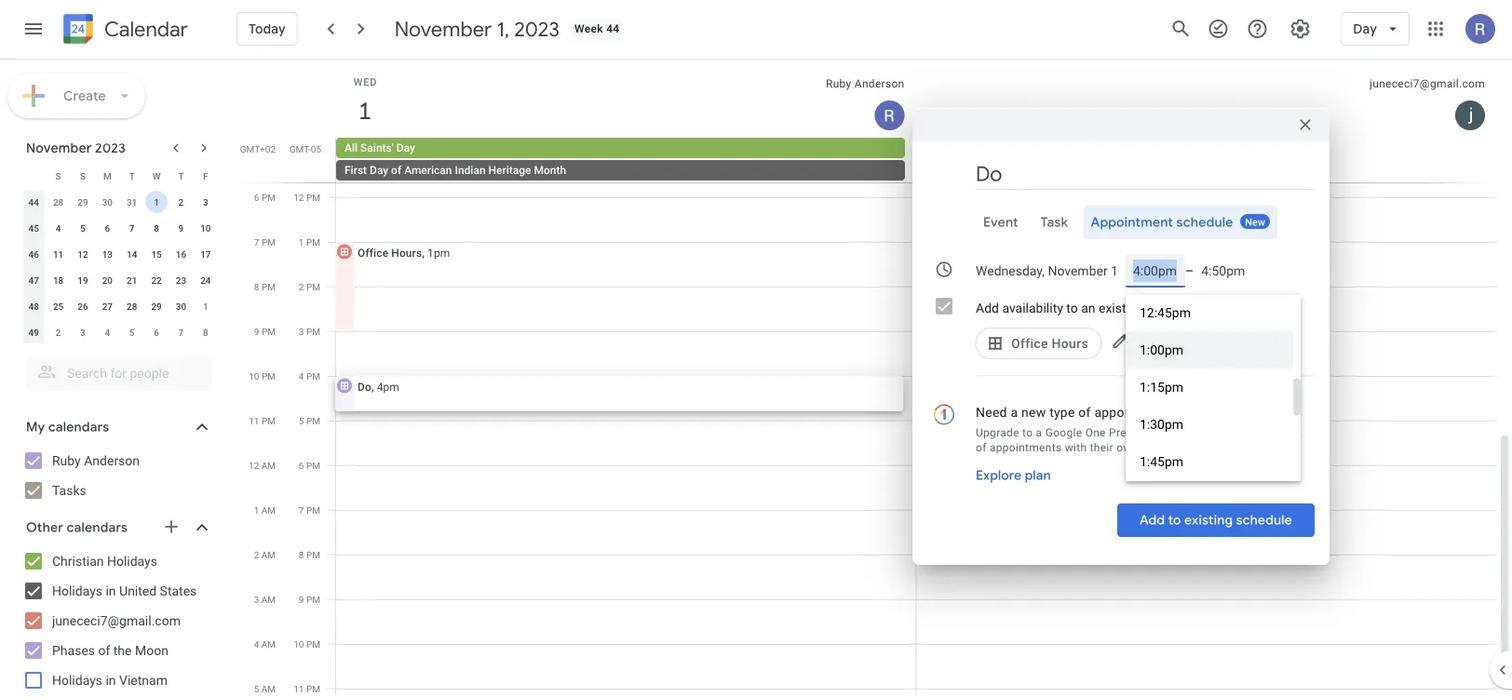 Task type: locate. For each thing, give the bounding box(es) containing it.
1 vertical spatial 11
[[249, 415, 259, 426]]

holidays down christian
[[52, 583, 102, 599]]

12 up 1 am
[[249, 460, 259, 471]]

t
[[129, 170, 135, 182], [178, 170, 184, 182]]

1 horizontal spatial add
[[1140, 512, 1165, 529]]

plan
[[1159, 426, 1181, 439], [1025, 467, 1051, 484]]

1 right october 31 element
[[154, 196, 159, 208]]

hours down add availability to an existing schedule
[[1052, 336, 1088, 351]]

schedule down pages.
[[1236, 512, 1292, 529]]

9 pm right 3 am
[[299, 594, 320, 605]]

december 8 element
[[194, 321, 217, 344]]

0 vertical spatial 2023
[[514, 16, 560, 42]]

6 up 13 element
[[105, 223, 110, 234]]

1 vertical spatial 8 pm
[[299, 549, 320, 561]]

1 horizontal spatial junececi7@gmail.com
[[1370, 77, 1485, 90]]

17
[[200, 249, 211, 260]]

0 horizontal spatial 29
[[78, 196, 88, 208]]

pm left 1 pm
[[262, 236, 276, 248]]

17 element
[[194, 243, 217, 265]]

cell
[[336, 138, 916, 182]]

tab list
[[927, 206, 1315, 239]]

task
[[1041, 214, 1068, 231]]

december 5 element
[[121, 321, 143, 344]]

3 up 4 am
[[254, 594, 259, 605]]

am down 3 am
[[261, 639, 276, 650]]

december 6 element
[[145, 321, 168, 344]]

2 in from the top
[[106, 673, 116, 688]]

44 left october 28 element
[[28, 196, 39, 208]]

1 vertical spatial 9 pm
[[299, 594, 320, 605]]

1 horizontal spatial existing
[[1184, 512, 1233, 529]]

1 column header
[[336, 60, 917, 138]]

0 vertical spatial 12
[[294, 192, 304, 203]]

0 vertical spatial anderson
[[855, 77, 905, 90]]

8 pm left 2 pm
[[254, 281, 276, 292]]

holidays up united
[[107, 554, 157, 569]]

None search field
[[0, 349, 231, 390]]

1 s from the left
[[55, 170, 61, 182]]

10
[[200, 223, 211, 234], [249, 371, 259, 382], [294, 639, 304, 650]]

0 vertical spatial add
[[976, 301, 999, 316]]

0 horizontal spatial 8 pm
[[254, 281, 276, 292]]

1 horizontal spatial 28
[[127, 301, 137, 312]]

row containing 45
[[21, 215, 218, 241]]

schedule left the new element
[[1176, 214, 1233, 231]]

anderson inside my calendars list
[[84, 453, 140, 468]]

am up '2 am'
[[261, 505, 276, 516]]

Search for people text field
[[37, 357, 201, 390]]

new up end time text box
[[1245, 216, 1265, 228]]

schedule inside button
[[1236, 512, 1292, 529]]

november left 1,
[[394, 16, 492, 42]]

holidays for vietnam
[[52, 673, 102, 688]]

0 horizontal spatial 12
[[78, 249, 88, 260]]

1 down 12 pm
[[299, 236, 304, 248]]

46
[[28, 249, 39, 260]]

of down the saints'
[[391, 164, 401, 177]]

25 element
[[47, 295, 69, 317]]

explore
[[976, 467, 1022, 484]]

1 horizontal spatial 9
[[254, 326, 259, 337]]

2 horizontal spatial day
[[1353, 20, 1377, 37]]

7
[[129, 223, 135, 234], [254, 236, 259, 248], [178, 327, 184, 338], [299, 505, 304, 516]]

11 right 46
[[53, 249, 64, 260]]

0 horizontal spatial t
[[129, 170, 135, 182]]

9 right 3 am
[[299, 594, 304, 605]]

2 vertical spatial schedule
[[1236, 512, 1292, 529]]

office inside 1 grid
[[358, 246, 388, 259]]

day right settings menu image
[[1353, 20, 1377, 37]]

14
[[127, 249, 137, 260]]

10 left 4 pm
[[249, 371, 259, 382]]

11 up 12 am
[[249, 415, 259, 426]]

27 element
[[96, 295, 119, 317]]

10 pm right 4 am
[[294, 639, 320, 650]]

november 1, 2023
[[394, 16, 560, 42]]

5 for 5 am
[[254, 683, 259, 695]]

12:45pm
[[1140, 305, 1191, 320]]

1 horizontal spatial 29
[[151, 301, 162, 312]]

office hours , 1pm
[[358, 246, 450, 259]]

junececi7@gmail.com inside the other calendars 'list'
[[52, 613, 181, 628]]

4 for december 4 element
[[105, 327, 110, 338]]

s up october 28 element
[[55, 170, 61, 182]]

anderson
[[855, 77, 905, 90], [84, 453, 140, 468]]

10 right 4 am
[[294, 639, 304, 650]]

6 am from the top
[[261, 683, 276, 695]]

44 right week
[[606, 22, 620, 35]]

of down upgrade
[[976, 441, 987, 454]]

to element
[[1185, 263, 1194, 279]]

plan inside need a new type of appointment? upgrade to a google one premium plan to offer different types of appointments with their own schedules and booking pages.
[[1159, 426, 1181, 439]]

2 vertical spatial 11
[[294, 683, 304, 695]]

11 inside 11 element
[[53, 249, 64, 260]]

8 pm right '2 am'
[[299, 549, 320, 561]]

11 right 5 am
[[294, 683, 304, 695]]

month
[[534, 164, 566, 177]]

1 horizontal spatial day
[[396, 142, 415, 155]]

vietnam
[[119, 673, 168, 688]]

5 am from the top
[[261, 639, 276, 650]]

hours
[[391, 246, 422, 259], [1052, 336, 1088, 351]]

12 for 12
[[78, 249, 88, 260]]

1 vertical spatial day
[[396, 142, 415, 155]]

row containing 44
[[21, 189, 218, 215]]

google
[[1045, 426, 1082, 439]]

3
[[203, 196, 208, 208], [299, 326, 304, 337], [80, 327, 85, 338], [254, 594, 259, 605]]

0 horizontal spatial november
[[26, 140, 92, 156]]

20
[[102, 275, 113, 286]]

4 for 4 pm
[[299, 371, 304, 382]]

1 vertical spatial ,
[[371, 380, 374, 393]]

1 vertical spatial 29
[[151, 301, 162, 312]]

1:30pm option
[[1126, 406, 1293, 443]]

row containing 47
[[21, 267, 218, 293]]

1 inside wed 1
[[357, 95, 370, 126]]

0 horizontal spatial plan
[[1025, 467, 1051, 484]]

28 element
[[121, 295, 143, 317]]

calendars inside dropdown button
[[48, 419, 109, 436]]

to up "appointments"
[[1022, 426, 1033, 439]]

2 am
[[254, 549, 276, 561]]

1 vertical spatial 6 pm
[[299, 460, 320, 471]]

appointment
[[1091, 214, 1173, 231]]

0 horizontal spatial anderson
[[84, 453, 140, 468]]

9 left the 10 element
[[178, 223, 184, 234]]

a up "appointments"
[[1036, 426, 1042, 439]]

9
[[178, 223, 184, 234], [254, 326, 259, 337], [299, 594, 304, 605]]

holidays
[[107, 554, 157, 569], [52, 583, 102, 599], [52, 673, 102, 688]]

new left "type" on the right
[[1021, 405, 1046, 420]]

1 am from the top
[[261, 460, 276, 471]]

1 for december 1 element
[[203, 301, 208, 312]]

3 am from the top
[[261, 549, 276, 561]]

add other calendars image
[[162, 518, 181, 536]]

10 pm left 4 pm
[[249, 371, 276, 382]]

pm right '2 am'
[[306, 549, 320, 561]]

12 right 11 element at the left top
[[78, 249, 88, 260]]

Start date text field
[[976, 260, 1118, 282]]

my
[[26, 419, 45, 436]]

10 up 17
[[200, 223, 211, 234]]

1 for 1 am
[[254, 505, 259, 516]]

1 grid
[[238, 60, 1512, 697]]

november 2023
[[26, 140, 126, 156]]

row containing 46
[[21, 241, 218, 267]]

day inside popup button
[[1353, 20, 1377, 37]]

1:15pm option
[[1126, 369, 1293, 406]]

12 inside row
[[78, 249, 88, 260]]

2 up 3 pm on the left top of page
[[299, 281, 304, 292]]

anderson inside 1 column header
[[855, 77, 905, 90]]

october 28 element
[[47, 191, 69, 213]]

1 in from the top
[[106, 583, 116, 599]]

row containing 48
[[21, 293, 218, 319]]

plan inside button
[[1025, 467, 1051, 484]]

28 right 27 element
[[127, 301, 137, 312]]

2 horizontal spatial 10
[[294, 639, 304, 650]]

9 pm
[[254, 326, 276, 337], [299, 594, 320, 605]]

1 vertical spatial plan
[[1025, 467, 1051, 484]]

1 horizontal spatial 30
[[176, 301, 186, 312]]

2 for 2 pm
[[299, 281, 304, 292]]

0 horizontal spatial day
[[370, 164, 388, 177]]

49
[[28, 327, 39, 338]]

1 horizontal spatial s
[[80, 170, 86, 182]]

2 down 1 am
[[254, 549, 259, 561]]

4 for 4 am
[[254, 639, 259, 650]]

schedules
[[1141, 441, 1194, 454]]

1 vertical spatial junececi7@gmail.com
[[52, 613, 181, 628]]

45
[[28, 223, 39, 234]]

upgrade
[[976, 426, 1019, 439]]

8 right 24 element
[[254, 281, 259, 292]]

0 horizontal spatial 11
[[53, 249, 64, 260]]

Start time text field
[[1133, 260, 1178, 282]]

day down the saints'
[[370, 164, 388, 177]]

settings menu image
[[1289, 18, 1311, 40]]

0 horizontal spatial s
[[55, 170, 61, 182]]

0 vertical spatial 30
[[102, 196, 113, 208]]

1 horizontal spatial 10
[[249, 371, 259, 382]]

0 horizontal spatial office
[[358, 246, 388, 259]]

1 horizontal spatial a
[[1036, 426, 1042, 439]]

explore plan
[[976, 467, 1051, 484]]

6 left december 7 element
[[154, 327, 159, 338]]

hours inside 1 grid
[[391, 246, 422, 259]]

10 pm
[[249, 371, 276, 382], [294, 639, 320, 650]]

1 horizontal spatial november
[[394, 16, 492, 42]]

cell containing all saints' day
[[336, 138, 916, 182]]

1 horizontal spatial ruby
[[826, 77, 852, 90]]

row inside 1 grid
[[328, 138, 1512, 182]]

add
[[976, 301, 999, 316], [1140, 512, 1165, 529]]

1 vertical spatial holidays
[[52, 583, 102, 599]]

22 element
[[145, 269, 168, 291]]

1 horizontal spatial 9 pm
[[299, 594, 320, 605]]

schedule
[[1176, 214, 1233, 231], [1147, 301, 1199, 316], [1236, 512, 1292, 529]]

week 44
[[575, 22, 620, 35]]

11 pm
[[249, 415, 276, 426], [294, 683, 320, 695]]

1 vertical spatial 10
[[249, 371, 259, 382]]

8 right december 7 element
[[203, 327, 208, 338]]

row group
[[21, 189, 218, 345]]

hours for office hours , 1pm
[[391, 246, 422, 259]]

1 vertical spatial ruby anderson
[[52, 453, 140, 468]]

calendar
[[104, 16, 188, 42]]

1:45pm option
[[1126, 443, 1293, 480]]

row containing 49
[[21, 319, 218, 345]]

to inside button
[[1168, 512, 1181, 529]]

my calendars button
[[4, 412, 231, 442]]

t right "w"
[[178, 170, 184, 182]]

21 element
[[121, 269, 143, 291]]

1 vertical spatial add
[[1140, 512, 1165, 529]]

december 4 element
[[96, 321, 119, 344]]

0 horizontal spatial add
[[976, 301, 999, 316]]

0 horizontal spatial ruby
[[52, 453, 81, 468]]

0 horizontal spatial a
[[1011, 405, 1018, 420]]

1 horizontal spatial plan
[[1159, 426, 1181, 439]]

am up 1 am
[[261, 460, 276, 471]]

november for november 2023
[[26, 140, 92, 156]]

hours for office hours
[[1052, 336, 1088, 351]]

6 pm left 12 pm
[[254, 192, 276, 203]]

0 vertical spatial in
[[106, 583, 116, 599]]

05
[[311, 143, 321, 155]]

29 for 29 element
[[151, 301, 162, 312]]

26 element
[[72, 295, 94, 317]]

1 vertical spatial 11 pm
[[294, 683, 320, 695]]

23 element
[[170, 269, 192, 291]]

junececi7@gmail.com inside 1 grid
[[1370, 77, 1485, 90]]

1 vertical spatial ruby
[[52, 453, 81, 468]]

calendars up christian holidays
[[67, 520, 128, 536]]

1 vertical spatial hours
[[1052, 336, 1088, 351]]

october 31 element
[[121, 191, 143, 213]]

14 element
[[121, 243, 143, 265]]

task button
[[1033, 206, 1076, 239]]

6
[[254, 192, 259, 203], [105, 223, 110, 234], [154, 327, 159, 338], [299, 460, 304, 471]]

pm up 2 pm
[[306, 236, 320, 248]]

1 vertical spatial a
[[1036, 426, 1042, 439]]

30 inside october 30 element
[[102, 196, 113, 208]]

m
[[103, 170, 111, 182]]

29 right october 28 element
[[78, 196, 88, 208]]

6 pm
[[254, 192, 276, 203], [299, 460, 320, 471]]

4 right 45
[[56, 223, 61, 234]]

11 pm right 5 am
[[294, 683, 320, 695]]

1 vertical spatial existing
[[1184, 512, 1233, 529]]

of inside the other calendars 'list'
[[98, 643, 110, 658]]

row
[[328, 138, 1512, 182], [21, 163, 218, 189], [21, 189, 218, 215], [21, 215, 218, 241], [21, 241, 218, 267], [21, 267, 218, 293], [21, 293, 218, 319], [21, 319, 218, 345]]

5 down 4 am
[[254, 683, 259, 695]]

to down 2:00pm
[[1168, 512, 1181, 529]]

3 up the 10 element
[[203, 196, 208, 208]]

2 vertical spatial holidays
[[52, 673, 102, 688]]

7 down october 31 element
[[129, 223, 135, 234]]

0 horizontal spatial ruby anderson
[[52, 453, 140, 468]]

all saints' day button
[[336, 138, 905, 158]]

4 am from the top
[[261, 594, 276, 605]]

0 vertical spatial ,
[[422, 246, 425, 259]]

5 for 5 pm
[[299, 415, 304, 426]]

7 inside december 7 element
[[178, 327, 184, 338]]

4 down 3 am
[[254, 639, 259, 650]]

t right m
[[129, 170, 135, 182]]

Add title text field
[[976, 160, 1315, 188]]

12
[[294, 192, 304, 203], [78, 249, 88, 260], [249, 460, 259, 471]]

1 horizontal spatial new
[[1245, 216, 1265, 228]]

1 vertical spatial calendars
[[67, 520, 128, 536]]

1 vertical spatial 7 pm
[[299, 505, 320, 516]]

4
[[56, 223, 61, 234], [105, 327, 110, 338], [299, 371, 304, 382], [254, 639, 259, 650]]

1 vertical spatial anderson
[[84, 453, 140, 468]]

12 pm
[[294, 192, 320, 203]]

27
[[102, 301, 113, 312]]

2 horizontal spatial 11
[[294, 683, 304, 695]]

7 right 1 am
[[299, 505, 304, 516]]

am for 5 am
[[261, 683, 276, 695]]

6 pm down '5 pm' at left bottom
[[299, 460, 320, 471]]

calendar element
[[60, 10, 188, 51]]

pm left 4 pm
[[262, 371, 276, 382]]

row containing all saints' day
[[328, 138, 1512, 182]]

tasks
[[52, 483, 86, 498]]

8 pm
[[254, 281, 276, 292], [299, 549, 320, 561]]

10 element
[[194, 217, 217, 239]]

2023 up m
[[95, 140, 126, 156]]

do
[[358, 380, 371, 393]]

existing right an
[[1099, 301, 1144, 316]]

2 right the 1 'cell'
[[178, 196, 184, 208]]

add inside button
[[1140, 512, 1165, 529]]

office for office hours , 1pm
[[358, 246, 388, 259]]

1 vertical spatial 10 pm
[[294, 639, 320, 650]]

9 pm left 3 pm on the left top of page
[[254, 326, 276, 337]]

13
[[102, 249, 113, 260]]

1 vertical spatial 30
[[176, 301, 186, 312]]

row containing s
[[21, 163, 218, 189]]

ruby anderson inside my calendars list
[[52, 453, 140, 468]]

9 inside row
[[178, 223, 184, 234]]

7 pm
[[254, 236, 276, 248], [299, 505, 320, 516]]

december 3 element
[[72, 321, 94, 344]]

28
[[53, 196, 64, 208], [127, 301, 137, 312]]

the
[[113, 643, 132, 658]]

holidays for united
[[52, 583, 102, 599]]

to
[[1066, 301, 1078, 316], [1022, 426, 1033, 439], [1184, 426, 1195, 439], [1168, 512, 1181, 529]]

0 vertical spatial 9 pm
[[254, 326, 276, 337]]

26
[[78, 301, 88, 312]]

tab list containing event
[[927, 206, 1315, 239]]

holidays down phases
[[52, 673, 102, 688]]

20 element
[[96, 269, 119, 291]]

f
[[203, 170, 208, 182]]

2
[[178, 196, 184, 208], [299, 281, 304, 292], [56, 327, 61, 338], [254, 549, 259, 561]]

office down availability at the top right
[[1011, 336, 1048, 351]]

existing
[[1099, 301, 1144, 316], [1184, 512, 1233, 529]]

row group containing 44
[[21, 189, 218, 345]]

am up 4 am
[[261, 594, 276, 605]]

6 down gmt+02
[[254, 192, 259, 203]]

office for office hours
[[1011, 336, 1048, 351]]

2 am from the top
[[261, 505, 276, 516]]

1 vertical spatial 9
[[254, 326, 259, 337]]

0 horizontal spatial 44
[[28, 196, 39, 208]]

1 horizontal spatial 2023
[[514, 16, 560, 42]]

, left 1pm
[[422, 246, 425, 259]]

december 7 element
[[170, 321, 192, 344]]

1 vertical spatial in
[[106, 673, 116, 688]]

schedule down to element
[[1147, 301, 1199, 316]]

30
[[102, 196, 113, 208], [176, 301, 186, 312]]

hours left 1pm
[[391, 246, 422, 259]]

8 up 15 element
[[154, 223, 159, 234]]

november up october 28 element
[[26, 140, 92, 156]]

2023 right 1,
[[514, 16, 560, 42]]

existing down 1:45pm 'option'
[[1184, 512, 1233, 529]]

0 horizontal spatial 9 pm
[[254, 326, 276, 337]]

0 horizontal spatial hours
[[391, 246, 422, 259]]

day right the saints'
[[396, 142, 415, 155]]

3 for 3 pm
[[299, 326, 304, 337]]

0 vertical spatial hours
[[391, 246, 422, 259]]

9 right december 8 element
[[254, 326, 259, 337]]

0 vertical spatial 10
[[200, 223, 211, 234]]

appointment schedule
[[1091, 214, 1233, 231]]

30 inside '30' element
[[176, 301, 186, 312]]

2:00pm option
[[1126, 480, 1293, 518]]

cell inside 1 grid
[[336, 138, 916, 182]]

2 for 2 am
[[254, 549, 259, 561]]

2 vertical spatial 9
[[299, 594, 304, 605]]

am down 4 am
[[261, 683, 276, 695]]

1
[[357, 95, 370, 126], [154, 196, 159, 208], [299, 236, 304, 248], [203, 301, 208, 312], [254, 505, 259, 516]]

0 vertical spatial 11 pm
[[249, 415, 276, 426]]

calendars inside dropdown button
[[67, 520, 128, 536]]

5
[[80, 223, 85, 234], [129, 327, 135, 338], [299, 415, 304, 426], [254, 683, 259, 695]]

new inside need a new type of appointment? upgrade to a google one premium plan to offer different types of appointments with their own schedules and booking pages.
[[1021, 405, 1046, 420]]

2 t from the left
[[178, 170, 184, 182]]

all saints' day first day of american indian heritage month
[[344, 142, 566, 177]]

s left m
[[80, 170, 86, 182]]

11 pm up 12 am
[[249, 415, 276, 426]]

3 for 3 am
[[254, 594, 259, 605]]

11
[[53, 249, 64, 260], [249, 415, 259, 426], [294, 683, 304, 695]]

holidays in vietnam
[[52, 673, 168, 688]]

0 horizontal spatial junececi7@gmail.com
[[52, 613, 181, 628]]

28 left october 29 element
[[53, 196, 64, 208]]

2:00pm
[[1140, 491, 1183, 507]]

1 horizontal spatial anderson
[[855, 77, 905, 90]]

2 horizontal spatial 12
[[294, 192, 304, 203]]

0 horizontal spatial 6 pm
[[254, 192, 276, 203]]

s
[[55, 170, 61, 182], [80, 170, 86, 182]]

1 vertical spatial 44
[[28, 196, 39, 208]]

1 down 12 am
[[254, 505, 259, 516]]

1 vertical spatial 12
[[78, 249, 88, 260]]

am for 12 am
[[261, 460, 276, 471]]

1 inside 'cell'
[[154, 196, 159, 208]]

gmt+02
[[240, 143, 276, 155]]

0 vertical spatial plan
[[1159, 426, 1181, 439]]

of right "type" on the right
[[1078, 405, 1091, 420]]

0 vertical spatial 10 pm
[[249, 371, 276, 382]]

0 vertical spatial ruby anderson
[[826, 77, 905, 90]]



Task type: vqa. For each thing, say whether or not it's contained in the screenshot.
the 7 PM to the right
yes



Task type: describe. For each thing, give the bounding box(es) containing it.
44 inside row
[[28, 196, 39, 208]]

15 element
[[145, 243, 168, 265]]

main drawer image
[[22, 18, 45, 40]]

3 pm
[[299, 326, 320, 337]]

23
[[176, 275, 186, 286]]

31
[[127, 196, 137, 208]]

1 t from the left
[[129, 170, 135, 182]]

first day of american indian heritage month button
[[336, 160, 905, 181]]

5 for december 5 element
[[129, 327, 135, 338]]

12 for 12 pm
[[294, 192, 304, 203]]

december 2 element
[[47, 321, 69, 344]]

with
[[1065, 441, 1087, 454]]

ruby anderson inside 1 column header
[[826, 77, 905, 90]]

ruby inside my calendars list
[[52, 453, 81, 468]]

existing inside add to existing schedule button
[[1184, 512, 1233, 529]]

12 element
[[72, 243, 94, 265]]

19
[[78, 275, 88, 286]]

calendars for my calendars
[[48, 419, 109, 436]]

am for 1 am
[[261, 505, 276, 516]]

of inside all saints' day first day of american indian heritage month
[[391, 164, 401, 177]]

12 for 12 am
[[249, 460, 259, 471]]

add to existing schedule button
[[1117, 498, 1315, 543]]

1:30pm
[[1140, 417, 1183, 432]]

30 for october 30 element
[[102, 196, 113, 208]]

12:45pm option
[[1126, 294, 1293, 331]]

heritage
[[488, 164, 531, 177]]

am for 3 am
[[261, 594, 276, 605]]

pm right 5 am
[[306, 683, 320, 695]]

add availability to an existing schedule
[[976, 301, 1199, 316]]

pm up '5 pm' at left bottom
[[306, 371, 320, 382]]

1 horizontal spatial 8 pm
[[299, 549, 320, 561]]

in for vietnam
[[106, 673, 116, 688]]

types
[[1274, 426, 1302, 439]]

22
[[151, 275, 162, 286]]

pm left 3 pm on the left top of page
[[262, 326, 276, 337]]

other calendars
[[26, 520, 128, 536]]

moon
[[135, 643, 168, 658]]

am for 4 am
[[261, 639, 276, 650]]

pages.
[[1265, 441, 1300, 454]]

18
[[53, 275, 64, 286]]

0 vertical spatial existing
[[1099, 301, 1144, 316]]

2 vertical spatial 10
[[294, 639, 304, 650]]

3 for 'december 3' element
[[80, 327, 85, 338]]

1:45pm
[[1140, 454, 1183, 469]]

15
[[151, 249, 162, 260]]

1 cell
[[144, 189, 169, 215]]

explore plan button
[[968, 459, 1058, 493]]

pm left '5 pm' at left bottom
[[262, 415, 276, 426]]

an
[[1081, 301, 1095, 316]]

8 right '2 am'
[[299, 549, 304, 561]]

2 s from the left
[[80, 170, 86, 182]]

12 am
[[249, 460, 276, 471]]

appointments
[[990, 441, 1062, 454]]

pm down 4 pm
[[306, 415, 320, 426]]

5 am
[[254, 683, 276, 695]]

16
[[176, 249, 186, 260]]

1,
[[497, 16, 509, 42]]

offer
[[1198, 426, 1223, 439]]

0 vertical spatial new
[[1245, 216, 1265, 228]]

pm down 2 pm
[[306, 326, 320, 337]]

row group inside november 2023 grid
[[21, 189, 218, 345]]

30 for '30' element
[[176, 301, 186, 312]]

6 right 12 am
[[299, 460, 304, 471]]

calendar heading
[[101, 16, 188, 42]]

0 horizontal spatial 7 pm
[[254, 236, 276, 248]]

11 element
[[47, 243, 69, 265]]

13 element
[[96, 243, 119, 265]]

0 vertical spatial a
[[1011, 405, 1018, 420]]

1pm
[[427, 246, 450, 259]]

wednesday, november 1 element
[[344, 89, 386, 132]]

pm up 3 pm on the left top of page
[[306, 281, 320, 292]]

am for 2 am
[[261, 549, 276, 561]]

10 inside row
[[200, 223, 211, 234]]

states
[[160, 583, 197, 599]]

need a new type of appointment? upgrade to a google one premium plan to offer different types of appointments with their own schedules and booking pages.
[[976, 405, 1302, 454]]

End time text field
[[1201, 260, 1246, 282]]

1 horizontal spatial 7 pm
[[299, 505, 320, 516]]

2 pm
[[299, 281, 320, 292]]

wed 1
[[353, 76, 377, 126]]

1:15pm
[[1140, 379, 1183, 395]]

0 vertical spatial 44
[[606, 22, 620, 35]]

to left offer
[[1184, 426, 1195, 439]]

5 up 12 element
[[80, 223, 85, 234]]

pm down '5 pm' at left bottom
[[306, 460, 320, 471]]

calendars for other calendars
[[67, 520, 128, 536]]

7 right the 17 element
[[254, 236, 259, 248]]

november for november 1, 2023
[[394, 16, 492, 42]]

1 vertical spatial 2023
[[95, 140, 126, 156]]

to left an
[[1066, 301, 1078, 316]]

december 1 element
[[194, 295, 217, 317]]

and
[[1197, 441, 1217, 454]]

1 for 1 pm
[[299, 236, 304, 248]]

premium
[[1109, 426, 1156, 439]]

phases of the moon
[[52, 643, 168, 658]]

ruby inside 1 column header
[[826, 77, 852, 90]]

in for united
[[106, 583, 116, 599]]

0 horizontal spatial 10 pm
[[249, 371, 276, 382]]

18 element
[[47, 269, 69, 291]]

office hours
[[1011, 336, 1088, 351]]

add to existing schedule
[[1140, 512, 1292, 529]]

one
[[1085, 426, 1106, 439]]

add for add availability to an existing schedule
[[976, 301, 999, 316]]

pm left 2 pm
[[262, 281, 276, 292]]

47
[[28, 275, 39, 286]]

event
[[983, 214, 1018, 231]]

october 30 element
[[96, 191, 119, 213]]

christian holidays
[[52, 554, 157, 569]]

1 horizontal spatial 11
[[249, 415, 259, 426]]

today
[[249, 20, 286, 37]]

w
[[152, 170, 161, 182]]

pm right 1 am
[[306, 505, 320, 516]]

19 element
[[72, 269, 94, 291]]

1 horizontal spatial 10 pm
[[294, 639, 320, 650]]

30 element
[[170, 295, 192, 317]]

pm right 3 am
[[306, 594, 320, 605]]

4 am
[[254, 639, 276, 650]]

different
[[1226, 426, 1271, 439]]

2 vertical spatial day
[[370, 164, 388, 177]]

29 for october 29 element
[[78, 196, 88, 208]]

appointment?
[[1094, 405, 1177, 420]]

november 2023 grid
[[18, 163, 218, 345]]

my calendars list
[[4, 446, 231, 506]]

0 vertical spatial 6 pm
[[254, 192, 276, 203]]

0 vertical spatial holidays
[[107, 554, 157, 569]]

need
[[976, 405, 1007, 420]]

48
[[28, 301, 39, 312]]

day button
[[1341, 7, 1410, 51]]

16 element
[[170, 243, 192, 265]]

1 horizontal spatial 6 pm
[[299, 460, 320, 471]]

2 horizontal spatial 9
[[299, 594, 304, 605]]

saints'
[[360, 142, 394, 155]]

availability
[[1002, 301, 1063, 316]]

wed
[[353, 76, 377, 88]]

booking
[[1220, 441, 1262, 454]]

their
[[1090, 441, 1114, 454]]

indian
[[455, 164, 486, 177]]

0 vertical spatial schedule
[[1176, 214, 1233, 231]]

–
[[1185, 263, 1194, 279]]

other calendars list
[[4, 547, 231, 696]]

october 29 element
[[72, 191, 94, 213]]

1:00pm
[[1140, 342, 1183, 358]]

week
[[575, 22, 603, 35]]

first
[[344, 164, 367, 177]]

pm right 4 am
[[306, 639, 320, 650]]

new element
[[1240, 214, 1270, 229]]

pm left 12 pm
[[262, 192, 276, 203]]

my calendars
[[26, 419, 109, 436]]

or
[[1139, 368, 1151, 383]]

gmt-05
[[289, 143, 321, 155]]

1 pm
[[299, 236, 320, 248]]

2 for december 2 element
[[56, 327, 61, 338]]

25
[[53, 301, 64, 312]]

28 for october 28 element
[[53, 196, 64, 208]]

29 element
[[145, 295, 168, 317]]

1 am
[[254, 505, 276, 516]]

christian
[[52, 554, 104, 569]]

24 element
[[194, 269, 217, 291]]

4pm
[[377, 380, 399, 393]]

pm up 1 pm
[[306, 192, 320, 203]]

start time list box
[[1126, 294, 1301, 518]]

other calendars button
[[4, 513, 231, 543]]

phases
[[52, 643, 95, 658]]

today button
[[236, 7, 298, 51]]

united
[[119, 583, 157, 599]]

3 am
[[254, 594, 276, 605]]

28 for 28 element
[[127, 301, 137, 312]]

1 vertical spatial schedule
[[1147, 301, 1199, 316]]

1:00pm option
[[1126, 331, 1293, 369]]

0 horizontal spatial ,
[[371, 380, 374, 393]]

add for add to existing schedule
[[1140, 512, 1165, 529]]



